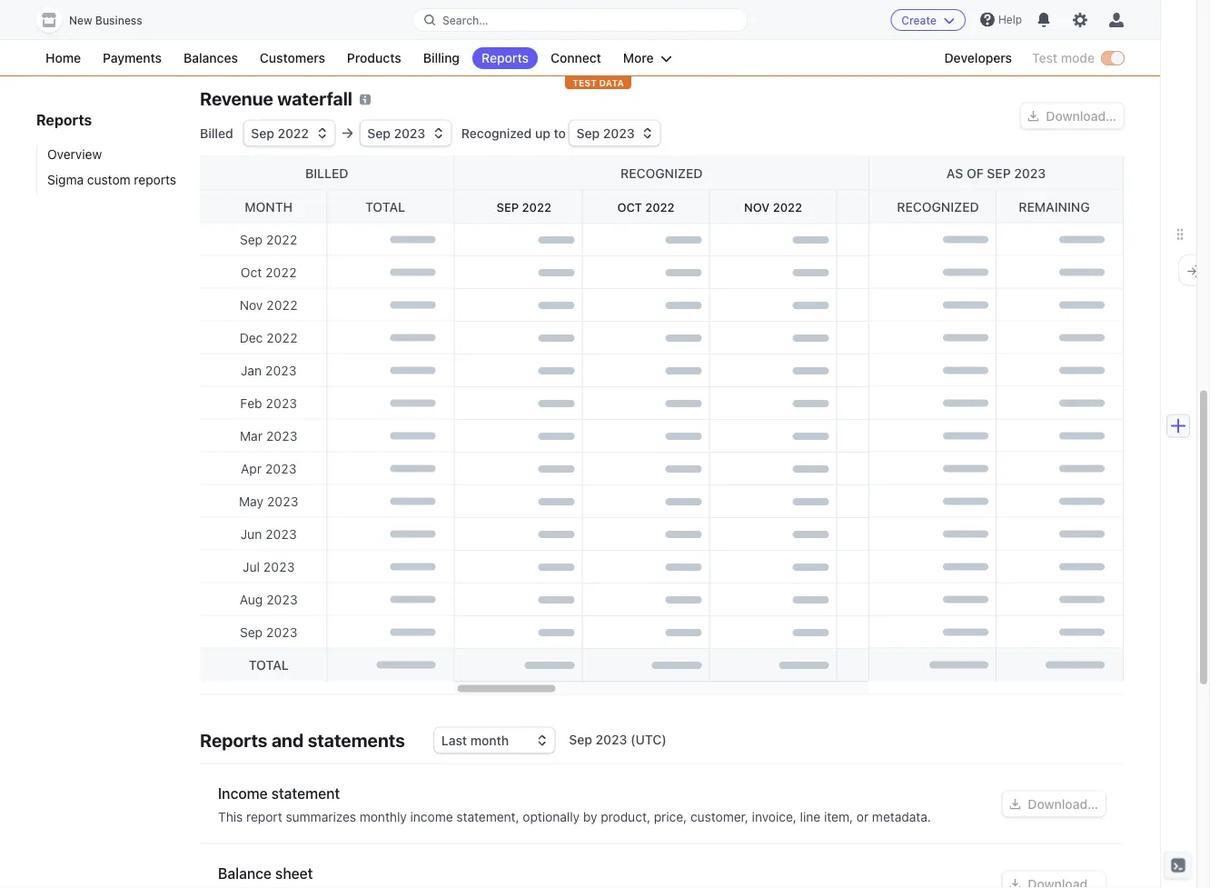 Task type: vqa. For each thing, say whether or not it's contained in the screenshot.
Open overflow menu Icon
no



Task type: describe. For each thing, give the bounding box(es) containing it.
0 horizontal spatial recognized
[[621, 165, 703, 180]]

2023 down data
[[603, 125, 635, 140]]

sep 2023 button
[[360, 120, 451, 146]]

month
[[245, 199, 293, 214]]

invoice,
[[752, 809, 797, 824]]

2023 up remaining
[[1015, 165, 1046, 180]]

2023 right may
[[267, 494, 299, 509]]

30
[[340, 24, 356, 39]]

mode
[[1062, 50, 1095, 65]]

connect link
[[542, 47, 611, 69]]

create button
[[891, 9, 966, 31]]

2023 right jul
[[263, 559, 295, 574]]

1 horizontal spatial nov 2022
[[744, 200, 802, 214]]

test
[[573, 77, 597, 88]]

balance
[[263, 24, 310, 39]]

1 horizontal spatial oct
[[617, 200, 642, 214]]

mar
[[240, 428, 263, 443]]

search…
[[443, 14, 489, 26]]

overview
[[47, 147, 102, 162]]

mar 2023
[[240, 428, 298, 443]]

0 vertical spatial total
[[365, 199, 405, 214]]

optionally
[[523, 809, 580, 824]]

new business
[[69, 14, 142, 27]]

reports link
[[473, 47, 538, 69]]

sep 2023 button
[[570, 120, 660, 146]]

sigma custom reports link
[[36, 171, 182, 189]]

2023 right apr
[[265, 461, 297, 476]]

Search… text field
[[414, 9, 747, 31]]

jun 2023
[[241, 526, 297, 541]]

monthly
[[360, 809, 407, 824]]

income
[[411, 809, 453, 824]]

dec 2022
[[240, 330, 298, 345]]

aug
[[240, 592, 263, 607]]

of
[[967, 165, 984, 180]]

waterfall
[[278, 87, 353, 109]]

create
[[902, 14, 937, 26]]

0 vertical spatial oct 2022
[[617, 200, 675, 214]]

payments link
[[94, 47, 171, 69]]

more button
[[614, 47, 681, 69]]

billing
[[423, 50, 460, 65]]

data
[[600, 77, 624, 88]]

billed
[[200, 125, 237, 140]]

new business button
[[36, 7, 161, 33]]

home link
[[36, 47, 90, 69]]

utc
[[360, 24, 386, 39]]

svg image for this report summarizes monthly income statement, optionally by product, price, customer, invoice, line item, or metadata.
[[1010, 799, 1021, 810]]

revenue
[[200, 87, 274, 109]]

line
[[801, 809, 821, 824]]

new
[[69, 14, 92, 27]]

sheet
[[275, 865, 313, 882]]

sigma custom reports
[[47, 172, 176, 187]]

balance sheet
[[218, 865, 313, 882]]

test mode
[[1033, 50, 1095, 65]]

cell for 1st row
[[667, 0, 1121, 5]]

sep inside sep 2023 popup button
[[368, 125, 391, 140]]

payments
[[103, 50, 162, 65]]

download… for billed
[[1047, 108, 1117, 123]]

sep up income statement this report summarizes monthly income statement, optionally by product, price, customer, invoice, line item, or metadata. at bottom
[[569, 732, 593, 747]]

or
[[857, 809, 869, 824]]

sep down "aug"
[[240, 625, 263, 640]]

as
[[947, 165, 964, 180]]

sep 2022 inside sep 2022 dropdown button
[[251, 125, 309, 140]]

download… for this report summarizes monthly income statement, optionally by product, price, customer, invoice, line item, or metadata.
[[1029, 796, 1099, 811]]

statements
[[308, 730, 405, 751]]

feb
[[240, 395, 262, 410]]

and
[[272, 730, 304, 751]]

row containing ending balance
[[200, 12, 1125, 53]]

balances
[[184, 50, 238, 65]]

customers link
[[251, 47, 334, 69]]

feb 2023
[[240, 395, 297, 410]]

svg image for billed
[[1029, 110, 1039, 121]]

2023 right mar
[[266, 428, 298, 443]]

jun
[[241, 526, 262, 541]]

billed
[[305, 165, 349, 180]]

2 vertical spatial reports
[[200, 730, 268, 751]]

may 2023
[[239, 494, 299, 509]]

developers
[[945, 50, 1013, 65]]

sep left 30
[[314, 24, 337, 39]]

0 horizontal spatial nov 2022
[[240, 297, 298, 312]]

connect
[[551, 50, 602, 65]]

download… button for this report summarizes monthly income statement, optionally by product, price, customer, invoice, line item, or metadata.
[[1003, 791, 1106, 817]]

this
[[218, 809, 243, 824]]

2023 down aug 2023
[[266, 625, 298, 640]]

2022 inside dropdown button
[[278, 125, 309, 140]]



Task type: locate. For each thing, give the bounding box(es) containing it.
reports inside reports link
[[482, 50, 529, 65]]

grid containing ending balance
[[200, 0, 1125, 53]]

may
[[239, 494, 264, 509]]

customers
[[260, 50, 325, 65]]

notifications image
[[1037, 13, 1052, 27]]

row up more button
[[200, 0, 1125, 12]]

total down sep 2023 popup button
[[365, 199, 405, 214]]

1 vertical spatial download… button
[[1003, 791, 1106, 817]]

0 vertical spatial reports
[[482, 50, 529, 65]]

2023 right "aug"
[[266, 592, 298, 607]]

revenue waterfall
[[200, 87, 353, 109]]

0 vertical spatial nov
[[744, 200, 770, 214]]

business
[[95, 14, 142, 27]]

oct 2022
[[617, 200, 675, 214], [241, 265, 297, 280]]

2023 inside popup button
[[394, 125, 426, 140]]

help
[[999, 13, 1023, 26]]

jan 2023
[[241, 363, 297, 378]]

download…
[[1047, 108, 1117, 123], [1029, 796, 1099, 811]]

by
[[583, 809, 598, 824]]

0 vertical spatial oct
[[617, 200, 642, 214]]

0 vertical spatial svg image
[[1029, 110, 1039, 121]]

balance
[[218, 865, 272, 882]]

1 horizontal spatial nov
[[744, 200, 770, 214]]

1 vertical spatial total
[[249, 657, 289, 672]]

2 row from the top
[[200, 12, 1125, 53]]

1 vertical spatial reports
[[36, 111, 92, 129]]

sep down recognized
[[496, 200, 519, 214]]

sep 2022 down up
[[496, 200, 551, 214]]

more
[[623, 50, 654, 65]]

oct up dec
[[241, 265, 262, 280]]

overview link
[[36, 145, 182, 164]]

sep
[[314, 24, 337, 39], [251, 125, 274, 140], [368, 125, 391, 140], [577, 125, 600, 140], [988, 165, 1012, 180], [496, 200, 519, 214], [240, 232, 263, 247], [240, 625, 263, 640], [569, 732, 593, 747]]

apr 2023
[[241, 461, 297, 476]]

download… button down mode
[[1021, 103, 1125, 128]]

report
[[246, 809, 282, 824]]

sep inside sep 2022 dropdown button
[[251, 125, 274, 140]]

1 horizontal spatial sep 2023
[[368, 125, 426, 140]]

test data
[[573, 77, 624, 88]]

0 horizontal spatial total
[[249, 657, 289, 672]]

download… button
[[1021, 103, 1125, 128], [1003, 791, 1106, 817]]

sep 2022 button
[[244, 120, 335, 146]]

dec
[[240, 330, 263, 345]]

0 vertical spatial sep 2023
[[368, 125, 426, 140]]

2023 right jan
[[265, 363, 297, 378]]

0 horizontal spatial svg image
[[1010, 799, 1021, 810]]

reports and statements
[[200, 730, 405, 751]]

2023 right jun
[[265, 526, 297, 541]]

0 horizontal spatial reports
[[36, 111, 92, 129]]

summarizes
[[286, 809, 356, 824]]

sep 2023 down products link
[[368, 125, 426, 140]]

1 vertical spatial svg image
[[1010, 799, 1021, 810]]

0 horizontal spatial oct 2022
[[241, 265, 297, 280]]

metadata.
[[873, 809, 932, 824]]

0 vertical spatial download…
[[1047, 108, 1117, 123]]

oct
[[617, 200, 642, 214], [241, 265, 262, 280]]

jul
[[243, 559, 260, 574]]

2023 right the feb
[[266, 395, 297, 410]]

1 horizontal spatial oct 2022
[[617, 200, 675, 214]]

1 horizontal spatial reports
[[200, 730, 268, 751]]

2 vertical spatial sep 2022
[[240, 232, 298, 247]]

statement,
[[457, 809, 520, 824]]

reports up overview
[[36, 111, 92, 129]]

row
[[200, 0, 1125, 12], [200, 12, 1125, 53]]

sep right of
[[988, 165, 1012, 180]]

remaining
[[1019, 199, 1091, 214]]

balances link
[[175, 47, 247, 69]]

cell
[[204, 0, 658, 5], [667, 0, 1121, 5], [667, 23, 1106, 42]]

sep right the to
[[577, 125, 600, 140]]

sep 2022
[[251, 125, 309, 140], [496, 200, 551, 214], [240, 232, 298, 247]]

ending
[[218, 24, 260, 39]]

2022
[[278, 125, 309, 140], [522, 200, 551, 214], [645, 200, 675, 214], [773, 200, 802, 214], [266, 232, 298, 247], [265, 265, 297, 280], [266, 297, 298, 312], [266, 330, 298, 345]]

oct down sep 2023 dropdown button
[[617, 200, 642, 214]]

total down aug 2023
[[249, 657, 289, 672]]

1 vertical spatial recognized
[[897, 199, 980, 214]]

Search… search field
[[414, 9, 747, 31]]

download… button for billed
[[1021, 103, 1125, 128]]

2023 down billing link
[[394, 125, 426, 140]]

products
[[347, 50, 402, 65]]

1 vertical spatial oct
[[241, 265, 262, 280]]

sep 2023
[[368, 125, 426, 140], [240, 625, 298, 640]]

svg image down test at the top right
[[1029, 110, 1039, 121]]

nov 2022
[[744, 200, 802, 214], [240, 297, 298, 312]]

sep 2023 (utc)
[[569, 732, 667, 747]]

ending balance sep 30 utc
[[218, 24, 386, 39]]

0 horizontal spatial sep 2023
[[240, 625, 298, 640]]

apr
[[241, 461, 262, 476]]

0 vertical spatial sep 2022
[[251, 125, 309, 140]]

row up data
[[200, 12, 1125, 53]]

oct 2022 down month
[[241, 265, 297, 280]]

2023
[[394, 125, 426, 140], [603, 125, 635, 140], [1015, 165, 1046, 180], [265, 363, 297, 378], [266, 395, 297, 410], [266, 428, 298, 443], [265, 461, 297, 476], [267, 494, 299, 509], [265, 526, 297, 541], [263, 559, 295, 574], [266, 592, 298, 607], [266, 625, 298, 640], [596, 732, 628, 747]]

1 horizontal spatial svg image
[[1029, 110, 1039, 121]]

svg image
[[1029, 110, 1039, 121], [1010, 799, 1021, 810]]

sep down 'revenue waterfall'
[[251, 125, 274, 140]]

1 vertical spatial download…
[[1029, 796, 1099, 811]]

sep 2022 down month
[[240, 232, 298, 247]]

home
[[45, 50, 81, 65]]

up
[[535, 125, 551, 140]]

jul 2023
[[243, 559, 295, 574]]

oct 2022 down sep 2023 dropdown button
[[617, 200, 675, 214]]

2023 left (utc)
[[596, 732, 628, 747]]

0 horizontal spatial nov
[[240, 297, 263, 312]]

customer,
[[691, 809, 749, 824]]

0 vertical spatial download… button
[[1021, 103, 1125, 128]]

jan
[[241, 363, 262, 378]]

sigma
[[47, 172, 84, 187]]

2 horizontal spatial reports
[[482, 50, 529, 65]]

income statement this report summarizes monthly income statement, optionally by product, price, customer, invoice, line item, or metadata.
[[218, 785, 932, 824]]

help button
[[974, 5, 1030, 34]]

price,
[[654, 809, 687, 824]]

aug 2023
[[240, 592, 298, 607]]

1 vertical spatial oct 2022
[[241, 265, 297, 280]]

1 vertical spatial sep 2023
[[240, 625, 298, 640]]

1 vertical spatial nov
[[240, 297, 263, 312]]

cell for row containing ending balance
[[667, 23, 1106, 42]]

1 vertical spatial nov 2022
[[240, 297, 298, 312]]

recognized up to sep 2023
[[458, 125, 635, 140]]

download… button up svg image
[[1003, 791, 1106, 817]]

reports up income
[[200, 730, 268, 751]]

sep down month
[[240, 232, 263, 247]]

recognized down as
[[897, 199, 980, 214]]

(utc)
[[631, 732, 667, 747]]

0 vertical spatial recognized
[[621, 165, 703, 180]]

1 horizontal spatial recognized
[[897, 199, 980, 214]]

reports down search…
[[482, 50, 529, 65]]

sep 2023 inside popup button
[[368, 125, 426, 140]]

as of sep 2023
[[947, 165, 1046, 180]]

billing link
[[414, 47, 469, 69]]

sep down products link
[[368, 125, 391, 140]]

nov
[[744, 200, 770, 214], [240, 297, 263, 312]]

1 horizontal spatial total
[[365, 199, 405, 214]]

1 row from the top
[[200, 0, 1125, 12]]

products link
[[338, 47, 411, 69]]

item,
[[825, 809, 854, 824]]

income
[[218, 785, 268, 802]]

recognized
[[462, 125, 532, 140]]

1 vertical spatial sep 2022
[[496, 200, 551, 214]]

recognized down sep 2023 dropdown button
[[621, 165, 703, 180]]

svg image up svg image
[[1010, 799, 1021, 810]]

grid
[[200, 0, 1125, 53]]

developers link
[[936, 47, 1022, 69]]

to
[[554, 125, 566, 140]]

test
[[1033, 50, 1058, 65]]

custom
[[87, 172, 131, 187]]

sep 2023 down aug 2023
[[240, 625, 298, 640]]

recognized
[[621, 165, 703, 180], [897, 199, 980, 214]]

reports
[[134, 172, 176, 187]]

svg image
[[1010, 879, 1021, 888]]

0 horizontal spatial oct
[[241, 265, 262, 280]]

0 vertical spatial nov 2022
[[744, 200, 802, 214]]

product,
[[601, 809, 651, 824]]

sep 2022 down 'revenue waterfall'
[[251, 125, 309, 140]]



